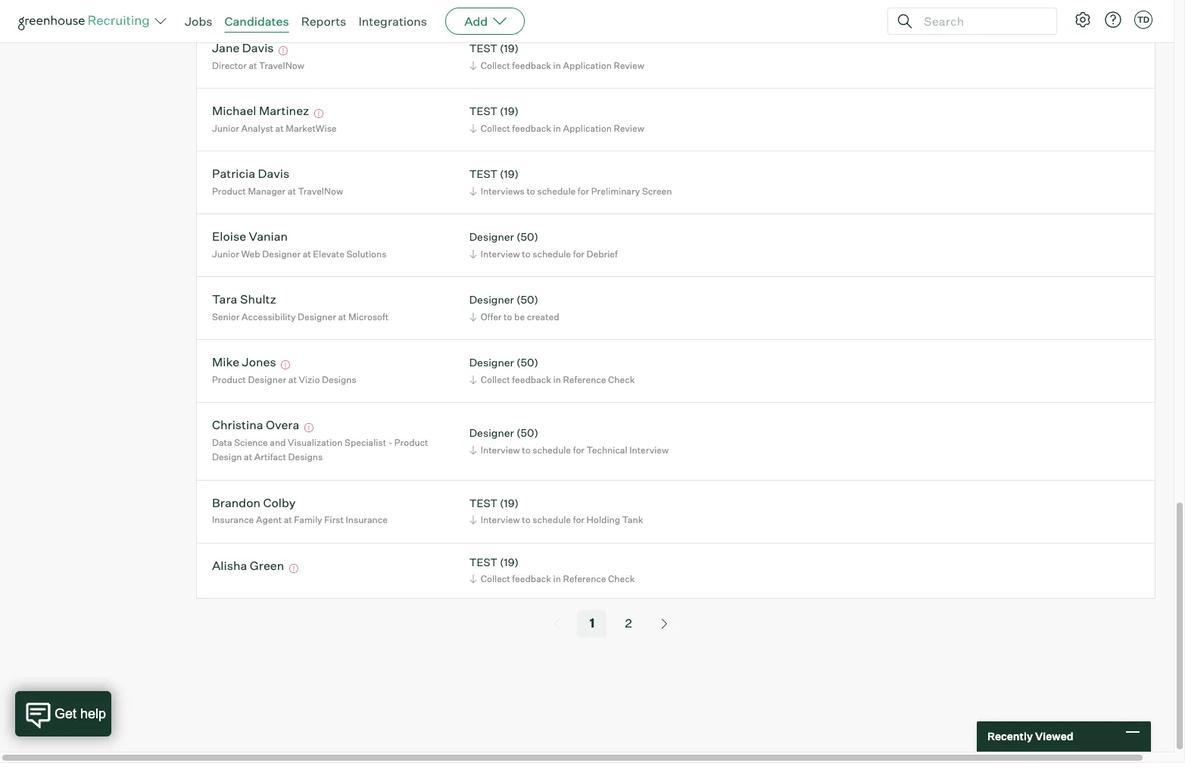 Task type: describe. For each thing, give the bounding box(es) containing it.
designer (50) collect feedback in reference check
[[469, 356, 635, 386]]

Search text field
[[920, 10, 1043, 32]]

0 vertical spatial travelnow
[[259, 60, 305, 71]]

(50) for designer (50) offer to be created
[[517, 293, 539, 306]]

mike jones link
[[212, 355, 276, 372]]

(50) for designer (50) interview to schedule for debrief
[[517, 231, 539, 243]]

1 (19) from the top
[[500, 42, 519, 55]]

jane davis link
[[212, 40, 274, 58]]

2 insurance from the left
[[346, 515, 388, 526]]

offer to be created link
[[467, 310, 563, 324]]

travelnow inside patricia davis product manager at travelnow
[[298, 186, 343, 197]]

interview to schedule for debrief link
[[467, 247, 622, 261]]

family
[[294, 515, 322, 526]]

integrations
[[359, 14, 427, 29]]

michael
[[212, 103, 256, 118]]

designer inside designer (50) interview to schedule for technical interview
[[469, 427, 514, 440]]

collect feedback in reference check link for (19)
[[467, 572, 639, 587]]

created
[[527, 311, 560, 323]]

technical
[[587, 444, 628, 456]]

test (19) interviews to schedule for preliminary screen
[[469, 168, 672, 197]]

green
[[250, 558, 284, 573]]

overa
[[266, 418, 300, 433]]

artifact
[[254, 452, 286, 463]]

tank
[[622, 515, 643, 526]]

manager
[[248, 186, 286, 197]]

to for patricia davis
[[527, 186, 536, 197]]

reports
[[301, 14, 347, 29]]

designer inside designer (50) offer to be created
[[469, 293, 514, 306]]

check for (50)
[[608, 374, 635, 386]]

michael martinez has been in application review for more than 5 days image
[[312, 109, 326, 118]]

configure image
[[1074, 11, 1092, 29]]

viewed
[[1036, 731, 1074, 743]]

alisha green
[[212, 558, 284, 573]]

solutions
[[347, 248, 387, 260]]

specialist
[[345, 437, 386, 448]]

interview to schedule for holding tank link
[[467, 513, 647, 528]]

(19) for patricia davis
[[500, 168, 519, 181]]

brandon
[[212, 495, 261, 511]]

interview for test (19) interview to schedule for holding tank
[[481, 515, 520, 526]]

mike jones has been in reference check for more than 10 days image
[[279, 361, 293, 370]]

martinez
[[259, 103, 309, 118]]

recently viewed
[[988, 731, 1074, 743]]

alisha
[[212, 558, 247, 573]]

1 review from the top
[[614, 60, 645, 71]]

add
[[465, 14, 488, 29]]

alisha green has been in reference check for more than 10 days image
[[287, 564, 301, 573]]

and
[[270, 437, 286, 448]]

christina overa link
[[212, 418, 300, 435]]

test for patricia davis
[[469, 168, 498, 181]]

science
[[234, 437, 268, 448]]

schedule inside designer (50) interview to schedule for technical interview
[[533, 444, 571, 456]]

alisha green link
[[212, 558, 284, 576]]

jane
[[212, 40, 240, 56]]

0 vertical spatial designs
[[322, 374, 357, 386]]

(19) for alisha green
[[500, 556, 519, 569]]

candidates
[[225, 14, 289, 29]]

data science and visualization specialist - product design at artifact designs
[[212, 437, 428, 463]]

2
[[625, 616, 632, 631]]

marketwise
[[286, 123, 337, 134]]

vizio
[[299, 374, 320, 386]]

shultz
[[240, 292, 276, 307]]

brandon colby link
[[212, 495, 296, 513]]

td button
[[1132, 8, 1156, 32]]

brandon colby insurance agent at family first insurance
[[212, 495, 388, 526]]

(50) for designer (50) collect feedback in reference check
[[517, 356, 539, 369]]

first
[[324, 515, 344, 526]]

pagination navigation
[[18, 611, 1186, 638]]

at inside tara shultz senior accessibility designer at microsoft
[[338, 311, 347, 323]]

colby
[[263, 495, 296, 511]]

screen
[[642, 186, 672, 197]]

mike jones
[[212, 355, 276, 370]]

add button
[[446, 8, 525, 35]]

test for brandon colby
[[469, 497, 498, 510]]

collect feedback in application review link for martinez
[[467, 121, 648, 136]]

2 test from the top
[[469, 105, 498, 118]]

designer inside eloise vanian junior web designer at elevate solutions
[[262, 248, 301, 260]]

christina
[[212, 418, 263, 433]]

collect feedback in application review link for davis
[[467, 58, 648, 73]]

designer inside designer (50) interview to schedule for debrief
[[469, 231, 514, 243]]

2 link
[[613, 611, 644, 638]]

2 collect from the top
[[481, 123, 510, 134]]

1 collect from the top
[[481, 60, 510, 71]]

interview for designer (50) interview to schedule for debrief
[[481, 248, 520, 260]]

jane davis
[[212, 40, 274, 56]]

interviews
[[481, 186, 525, 197]]

designer (50) interview to schedule for debrief
[[469, 231, 618, 260]]

design
[[212, 452, 242, 463]]

davis for jane
[[242, 40, 274, 56]]

reports link
[[301, 14, 347, 29]]

feedback inside test (19) collect feedback in reference check
[[512, 574, 552, 585]]

td
[[1138, 14, 1150, 25]]

schedule for vanian
[[533, 248, 571, 260]]

td button
[[1135, 11, 1153, 29]]

to for tara shultz
[[504, 311, 513, 323]]

interview to schedule for technical interview link
[[467, 443, 673, 457]]

patricia
[[212, 166, 255, 181]]

michael martinez
[[212, 103, 309, 118]]

to for brandon colby
[[522, 515, 531, 526]]

at inside eloise vanian junior web designer at elevate solutions
[[303, 248, 311, 260]]

visualization
[[288, 437, 343, 448]]

test (19) interview to schedule for holding tank
[[469, 497, 643, 526]]

patricia davis product manager at travelnow
[[212, 166, 343, 197]]

designer inside tara shultz senior accessibility designer at microsoft
[[298, 311, 336, 323]]

web
[[241, 248, 260, 260]]

product inside patricia davis product manager at travelnow
[[212, 186, 246, 197]]

agent
[[256, 515, 282, 526]]

in inside test (19) collect feedback in reference check
[[553, 574, 561, 585]]

at inside data science and visualization specialist - product design at artifact designs
[[244, 452, 252, 463]]

test (19) collect feedback in reference check
[[469, 556, 635, 585]]



Task type: locate. For each thing, give the bounding box(es) containing it.
tara shultz senior accessibility designer at microsoft
[[212, 292, 389, 323]]

designs right the vizio
[[322, 374, 357, 386]]

at down science
[[244, 452, 252, 463]]

test inside test (19) interview to schedule for holding tank
[[469, 497, 498, 510]]

feedback down interview to schedule for holding tank link
[[512, 574, 552, 585]]

check inside test (19) collect feedback in reference check
[[608, 574, 635, 585]]

davis up director at travelnow
[[242, 40, 274, 56]]

2 junior from the top
[[212, 248, 239, 260]]

4 collect from the top
[[481, 574, 510, 585]]

for left debrief
[[573, 248, 585, 260]]

1 collect feedback in application review link from the top
[[467, 58, 648, 73]]

2 review from the top
[[614, 123, 645, 134]]

test (19) collect feedback in application review
[[469, 42, 645, 71], [469, 105, 645, 134]]

(50) down be
[[517, 356, 539, 369]]

3 (19) from the top
[[500, 168, 519, 181]]

2 application from the top
[[563, 123, 612, 134]]

5 test from the top
[[469, 556, 498, 569]]

reference up 1
[[563, 574, 606, 585]]

2 check from the top
[[608, 574, 635, 585]]

debrief
[[587, 248, 618, 260]]

recently
[[988, 731, 1033, 743]]

for for colby
[[573, 515, 585, 526]]

1 reference from the top
[[563, 374, 606, 386]]

schedule inside test (19) interview to schedule for holding tank
[[533, 515, 571, 526]]

(19)
[[500, 42, 519, 55], [500, 105, 519, 118], [500, 168, 519, 181], [500, 497, 519, 510], [500, 556, 519, 569]]

interview for designer (50) interview to schedule for technical interview
[[481, 444, 520, 456]]

test
[[469, 42, 498, 55], [469, 105, 498, 118], [469, 168, 498, 181], [469, 497, 498, 510], [469, 556, 498, 569]]

director
[[212, 60, 247, 71]]

tara
[[212, 292, 237, 307]]

collect feedback in reference check link for (50)
[[467, 373, 639, 387]]

at inside patricia davis product manager at travelnow
[[288, 186, 296, 197]]

1 application from the top
[[563, 60, 612, 71]]

review
[[614, 60, 645, 71], [614, 123, 645, 134]]

collect
[[481, 60, 510, 71], [481, 123, 510, 134], [481, 374, 510, 386], [481, 574, 510, 585]]

0 vertical spatial collect feedback in application review link
[[467, 58, 648, 73]]

in inside designer (50) collect feedback in reference check
[[553, 374, 561, 386]]

designer (50) interview to schedule for technical interview
[[469, 427, 669, 456]]

0 vertical spatial product
[[212, 186, 246, 197]]

insurance
[[212, 515, 254, 526], [346, 515, 388, 526]]

(50) inside designer (50) offer to be created
[[517, 293, 539, 306]]

davis up manager
[[258, 166, 290, 181]]

jobs
[[185, 14, 213, 29]]

michael martinez link
[[212, 103, 309, 121]]

at down jane davis link on the top of page
[[249, 60, 257, 71]]

director at travelnow
[[212, 60, 305, 71]]

test inside test (19) collect feedback in reference check
[[469, 556, 498, 569]]

senior
[[212, 311, 240, 323]]

1 (50) from the top
[[517, 231, 539, 243]]

1 collect feedback in reference check link from the top
[[467, 373, 639, 387]]

(50) for designer (50) interview to schedule for technical interview
[[517, 427, 539, 440]]

feedback down add "popup button"
[[512, 60, 552, 71]]

feedback down created
[[512, 374, 552, 386]]

check up 2
[[608, 574, 635, 585]]

in
[[553, 60, 561, 71], [553, 123, 561, 134], [553, 374, 561, 386], [553, 574, 561, 585]]

1 vertical spatial reference
[[563, 574, 606, 585]]

1 vertical spatial junior
[[212, 248, 239, 260]]

to for eloise vanian
[[522, 248, 531, 260]]

collect feedback in reference check link
[[467, 373, 639, 387], [467, 572, 639, 587]]

collect feedback in application review link
[[467, 58, 648, 73], [467, 121, 648, 136]]

0 vertical spatial davis
[[242, 40, 274, 56]]

analyst
[[241, 123, 273, 134]]

4 feedback from the top
[[512, 574, 552, 585]]

to inside designer (50) interview to schedule for technical interview
[[522, 444, 531, 456]]

for
[[578, 186, 590, 197], [573, 248, 585, 260], [573, 444, 585, 456], [573, 515, 585, 526]]

reference
[[563, 374, 606, 386], [563, 574, 606, 585]]

integrations link
[[359, 14, 427, 29]]

reference inside test (19) collect feedback in reference check
[[563, 574, 606, 585]]

christina overa
[[212, 418, 300, 433]]

collect feedback in reference check link up 1
[[467, 572, 639, 587]]

designs down visualization
[[288, 452, 323, 463]]

for inside designer (50) interview to schedule for technical interview
[[573, 444, 585, 456]]

tara shultz link
[[212, 292, 276, 309]]

1 vertical spatial check
[[608, 574, 635, 585]]

for left preliminary
[[578, 186, 590, 197]]

(50) up interview to schedule for technical interview link
[[517, 427, 539, 440]]

1 feedback from the top
[[512, 60, 552, 71]]

reference inside designer (50) collect feedback in reference check
[[563, 374, 606, 386]]

(19) inside test (19) interview to schedule for holding tank
[[500, 497, 519, 510]]

product designer at vizio designs
[[212, 374, 357, 386]]

product right "-"
[[394, 437, 428, 448]]

(19) for brandon colby
[[500, 497, 519, 510]]

-
[[388, 437, 393, 448]]

schedule left debrief
[[533, 248, 571, 260]]

microsoft
[[349, 311, 389, 323]]

2 (19) from the top
[[500, 105, 519, 118]]

to up designer (50) offer to be created
[[522, 248, 531, 260]]

at down mike jones has been in reference check for more than 10 days icon
[[288, 374, 297, 386]]

4 (19) from the top
[[500, 497, 519, 510]]

insurance down the brandon
[[212, 515, 254, 526]]

1 vertical spatial travelnow
[[298, 186, 343, 197]]

schedule inside test (19) interviews to schedule for preliminary screen
[[537, 186, 576, 197]]

2 collect feedback in reference check link from the top
[[467, 572, 639, 587]]

reference up designer (50) interview to schedule for technical interview at the bottom of page
[[563, 374, 606, 386]]

interview
[[481, 248, 520, 260], [481, 444, 520, 456], [630, 444, 669, 456], [481, 515, 520, 526]]

christina overa has been in technical interview for more than 14 days image
[[302, 424, 316, 433]]

1 test from the top
[[469, 42, 498, 55]]

at left microsoft
[[338, 311, 347, 323]]

to inside designer (50) offer to be created
[[504, 311, 513, 323]]

elevate
[[313, 248, 345, 260]]

for for davis
[[578, 186, 590, 197]]

schedule inside designer (50) interview to schedule for debrief
[[533, 248, 571, 260]]

collect inside designer (50) collect feedback in reference check
[[481, 374, 510, 386]]

3 in from the top
[[553, 374, 561, 386]]

designs inside data science and visualization specialist - product design at artifact designs
[[288, 452, 323, 463]]

(50) inside designer (50) interview to schedule for technical interview
[[517, 427, 539, 440]]

junior
[[212, 123, 239, 134], [212, 248, 239, 260]]

1 vertical spatial collect feedback in reference check link
[[467, 572, 639, 587]]

eloise vanian link
[[212, 229, 288, 247]]

product down mike on the left top of page
[[212, 374, 246, 386]]

2 vertical spatial product
[[394, 437, 428, 448]]

1 insurance from the left
[[212, 515, 254, 526]]

be
[[514, 311, 525, 323]]

junior inside eloise vanian junior web designer at elevate solutions
[[212, 248, 239, 260]]

product inside data science and visualization specialist - product design at artifact designs
[[394, 437, 428, 448]]

0 vertical spatial test (19) collect feedback in application review
[[469, 42, 645, 71]]

schedule for davis
[[537, 186, 576, 197]]

offer
[[481, 311, 502, 323]]

accessibility
[[242, 311, 296, 323]]

1 vertical spatial review
[[614, 123, 645, 134]]

to inside test (19) interview to schedule for holding tank
[[522, 515, 531, 526]]

1 in from the top
[[553, 60, 561, 71]]

to up test (19) collect feedback in reference check
[[522, 515, 531, 526]]

to right interviews
[[527, 186, 536, 197]]

for left technical
[[573, 444, 585, 456]]

test for alisha green
[[469, 556, 498, 569]]

2 reference from the top
[[563, 574, 606, 585]]

davis inside patricia davis product manager at travelnow
[[258, 166, 290, 181]]

2 in from the top
[[553, 123, 561, 134]]

schedule left technical
[[533, 444, 571, 456]]

schedule right interviews
[[537, 186, 576, 197]]

4 in from the top
[[553, 574, 561, 585]]

travelnow
[[259, 60, 305, 71], [298, 186, 343, 197]]

patricia davis link
[[212, 166, 290, 184]]

to inside designer (50) interview to schedule for debrief
[[522, 248, 531, 260]]

jane davis has been in application review for more than 5 days image
[[277, 47, 290, 56]]

feedback up test (19) interviews to schedule for preliminary screen
[[512, 123, 552, 134]]

interviews to schedule for preliminary screen link
[[467, 184, 676, 198]]

(50)
[[517, 231, 539, 243], [517, 293, 539, 306], [517, 356, 539, 369], [517, 427, 539, 440]]

jones
[[242, 355, 276, 370]]

(19) inside test (19) collect feedback in reference check
[[500, 556, 519, 569]]

jobs link
[[185, 14, 213, 29]]

insurance right first
[[346, 515, 388, 526]]

junior analyst at marketwise
[[212, 123, 337, 134]]

(50) inside designer (50) interview to schedule for debrief
[[517, 231, 539, 243]]

at inside brandon colby insurance agent at family first insurance
[[284, 515, 292, 526]]

1 vertical spatial test (19) collect feedback in application review
[[469, 105, 645, 134]]

designs
[[322, 374, 357, 386], [288, 452, 323, 463]]

feedback inside designer (50) collect feedback in reference check
[[512, 374, 552, 386]]

collect feedback in reference check link up designer (50) interview to schedule for technical interview at the bottom of page
[[467, 373, 639, 387]]

1 horizontal spatial insurance
[[346, 515, 388, 526]]

2 test (19) collect feedback in application review from the top
[[469, 105, 645, 134]]

collect inside test (19) collect feedback in reference check
[[481, 574, 510, 585]]

greenhouse recruiting image
[[18, 12, 155, 30]]

2 collect feedback in application review link from the top
[[467, 121, 648, 136]]

reference for (50)
[[563, 374, 606, 386]]

0 vertical spatial collect feedback in reference check link
[[467, 373, 639, 387]]

(50) up be
[[517, 293, 539, 306]]

at
[[249, 60, 257, 71], [275, 123, 284, 134], [288, 186, 296, 197], [303, 248, 311, 260], [338, 311, 347, 323], [288, 374, 297, 386], [244, 452, 252, 463], [284, 515, 292, 526]]

preliminary
[[592, 186, 640, 197]]

designer (50) offer to be created
[[469, 293, 560, 323]]

junior down eloise on the top left of page
[[212, 248, 239, 260]]

candidates link
[[225, 14, 289, 29]]

application
[[563, 60, 612, 71], [563, 123, 612, 134]]

davis
[[242, 40, 274, 56], [258, 166, 290, 181]]

for left holding at bottom
[[573, 515, 585, 526]]

check
[[608, 374, 635, 386], [608, 574, 635, 585]]

travelnow right manager
[[298, 186, 343, 197]]

test inside test (19) interviews to schedule for preliminary screen
[[469, 168, 498, 181]]

junior down michael
[[212, 123, 239, 134]]

to up test (19) interview to schedule for holding tank
[[522, 444, 531, 456]]

for inside test (19) interview to schedule for holding tank
[[573, 515, 585, 526]]

data
[[212, 437, 232, 448]]

3 feedback from the top
[[512, 374, 552, 386]]

for inside designer (50) interview to schedule for debrief
[[573, 248, 585, 260]]

davis for patricia
[[258, 166, 290, 181]]

5 (19) from the top
[[500, 556, 519, 569]]

0 vertical spatial check
[[608, 374, 635, 386]]

1 vertical spatial application
[[563, 123, 612, 134]]

4 test from the top
[[469, 497, 498, 510]]

0 vertical spatial junior
[[212, 123, 239, 134]]

schedule for colby
[[533, 515, 571, 526]]

schedule
[[537, 186, 576, 197], [533, 248, 571, 260], [533, 444, 571, 456], [533, 515, 571, 526]]

1
[[590, 616, 595, 631]]

2 (50) from the top
[[517, 293, 539, 306]]

1 vertical spatial designs
[[288, 452, 323, 463]]

page 1 element
[[578, 611, 607, 638]]

2 feedback from the top
[[512, 123, 552, 134]]

(19) inside test (19) interviews to schedule for preliminary screen
[[500, 168, 519, 181]]

check for (19)
[[608, 574, 635, 585]]

mike
[[212, 355, 239, 370]]

1 vertical spatial collect feedback in application review link
[[467, 121, 648, 136]]

designer inside designer (50) collect feedback in reference check
[[469, 356, 514, 369]]

vanian
[[249, 229, 288, 244]]

at right agent
[[284, 515, 292, 526]]

holding
[[587, 515, 621, 526]]

check inside designer (50) collect feedback in reference check
[[608, 374, 635, 386]]

1 junior from the top
[[212, 123, 239, 134]]

3 (50) from the top
[[517, 356, 539, 369]]

interview inside test (19) interview to schedule for holding tank
[[481, 515, 520, 526]]

(50) inside designer (50) collect feedback in reference check
[[517, 356, 539, 369]]

at left elevate
[[303, 248, 311, 260]]

3 collect from the top
[[481, 374, 510, 386]]

0 vertical spatial review
[[614, 60, 645, 71]]

0 horizontal spatial insurance
[[212, 515, 254, 526]]

(50) up interview to schedule for debrief link
[[517, 231, 539, 243]]

1 vertical spatial davis
[[258, 166, 290, 181]]

interview inside designer (50) interview to schedule for debrief
[[481, 248, 520, 260]]

3 test from the top
[[469, 168, 498, 181]]

to left be
[[504, 311, 513, 323]]

0 vertical spatial reference
[[563, 374, 606, 386]]

4 (50) from the top
[[517, 427, 539, 440]]

for inside test (19) interviews to schedule for preliminary screen
[[578, 186, 590, 197]]

schedule up test (19) collect feedback in reference check
[[533, 515, 571, 526]]

check up technical
[[608, 374, 635, 386]]

eloise
[[212, 229, 246, 244]]

at down martinez
[[275, 123, 284, 134]]

reference for (19)
[[563, 574, 606, 585]]

designer
[[469, 231, 514, 243], [262, 248, 301, 260], [469, 293, 514, 306], [298, 311, 336, 323], [469, 356, 514, 369], [248, 374, 287, 386], [469, 427, 514, 440]]

0 vertical spatial application
[[563, 60, 612, 71]]

1 vertical spatial product
[[212, 374, 246, 386]]

eloise vanian junior web designer at elevate solutions
[[212, 229, 387, 260]]

1 check from the top
[[608, 374, 635, 386]]

1 test (19) collect feedback in application review from the top
[[469, 42, 645, 71]]

travelnow down 'jane davis has been in application review for more than 5 days' image
[[259, 60, 305, 71]]

to inside test (19) interviews to schedule for preliminary screen
[[527, 186, 536, 197]]

at right manager
[[288, 186, 296, 197]]

product down the patricia
[[212, 186, 246, 197]]

for for vanian
[[573, 248, 585, 260]]



Task type: vqa. For each thing, say whether or not it's contained in the screenshot.


